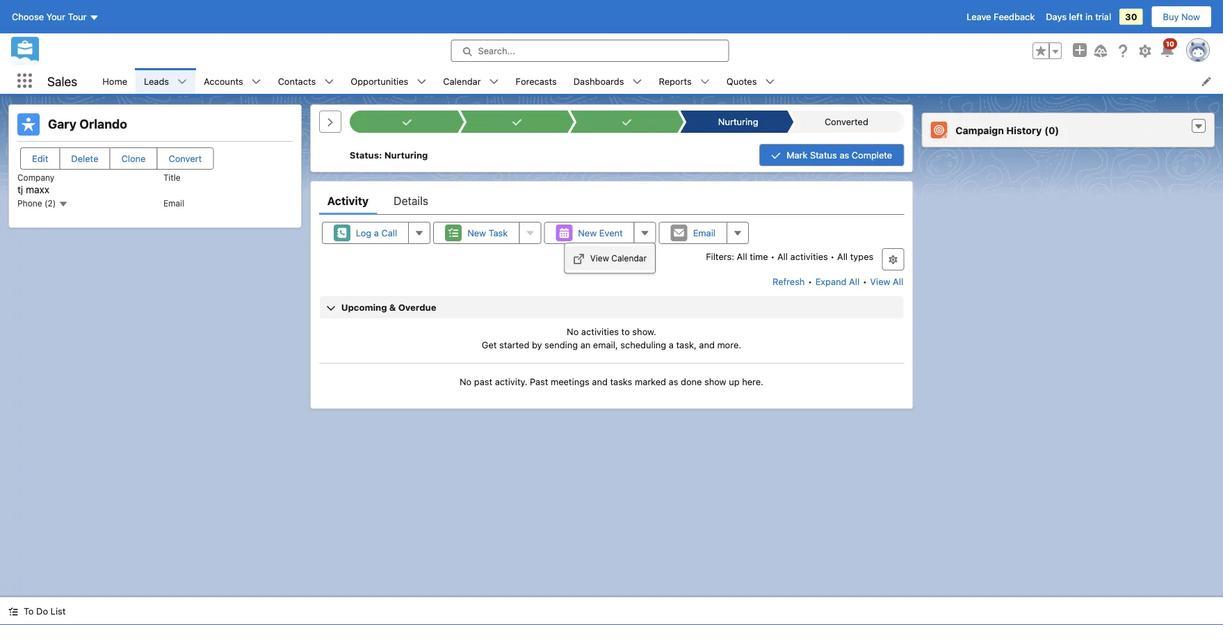 Task type: vqa. For each thing, say whether or not it's contained in the screenshot.
10/18/2023, for 10/18/2023, 6:52 AM
no



Task type: locate. For each thing, give the bounding box(es) containing it.
2 new from the left
[[578, 228, 597, 238]]

activities up email,
[[582, 326, 619, 337]]

0 horizontal spatial activities
[[582, 326, 619, 337]]

task
[[489, 228, 508, 238]]

0 horizontal spatial and
[[592, 376, 608, 387]]

as inside button
[[840, 150, 850, 160]]

text default image right quotes
[[766, 77, 775, 87]]

email,
[[593, 340, 618, 350]]

sales
[[47, 74, 77, 89]]

upcoming & overdue
[[341, 302, 437, 313]]

trial
[[1096, 11, 1112, 22]]

view calendar
[[590, 253, 647, 263]]

text default image
[[252, 77, 261, 87], [417, 77, 427, 87], [1195, 122, 1204, 132], [58, 199, 68, 209], [8, 607, 18, 617]]

group
[[1033, 42, 1062, 59]]

all
[[737, 251, 748, 262], [778, 251, 788, 262], [838, 251, 848, 262], [850, 277, 860, 287], [893, 277, 904, 287]]

gary orlando
[[48, 117, 127, 131]]

in
[[1086, 11, 1093, 22]]

0 horizontal spatial no
[[460, 376, 472, 387]]

a inside button
[[374, 228, 379, 238]]

email down title
[[163, 198, 184, 208]]

text default image inside contacts 'list item'
[[324, 77, 334, 87]]

your
[[46, 11, 65, 22]]

a inside no activities to show. get started by sending an email, scheduling a task, and more.
[[669, 340, 674, 350]]

and right task,
[[699, 340, 715, 350]]

1 vertical spatial nurturing
[[385, 150, 428, 160]]

lead image
[[17, 113, 40, 136]]

and
[[699, 340, 715, 350], [592, 376, 608, 387]]

new for new event
[[578, 228, 597, 238]]

no past activity. past meetings and tasks marked as done show up here.
[[460, 376, 764, 387]]

no up sending at the left
[[567, 326, 579, 337]]

buy now
[[1164, 11, 1201, 22]]

log a call button
[[322, 222, 409, 244]]

0 vertical spatial calendar
[[443, 76, 481, 86]]

no inside no activities to show. get started by sending an email, scheduling a task, and more.
[[567, 326, 579, 337]]

status right mark
[[811, 150, 838, 160]]

1 vertical spatial and
[[592, 376, 608, 387]]

accounts link
[[196, 68, 252, 94]]

new inside 'button'
[[578, 228, 597, 238]]

(2)
[[45, 199, 56, 208]]

scheduling
[[621, 340, 667, 350]]

all right expand all button
[[893, 277, 904, 287]]

filters:
[[706, 251, 735, 262]]

refresh • expand all • view all
[[773, 277, 904, 287]]

text default image right contacts
[[324, 77, 334, 87]]

• left expand in the top right of the page
[[808, 277, 813, 287]]

leave feedback
[[967, 11, 1035, 22]]

1 horizontal spatial status
[[811, 150, 838, 160]]

0 vertical spatial as
[[840, 150, 850, 160]]

calendar down event
[[612, 253, 647, 263]]

phone (2)
[[17, 199, 58, 208]]

view down types
[[871, 277, 891, 287]]

show.
[[633, 326, 657, 337]]

text default image left reports link
[[633, 77, 642, 87]]

home
[[102, 76, 127, 86]]

(0)
[[1045, 124, 1060, 136]]

0 vertical spatial and
[[699, 340, 715, 350]]

no for past
[[460, 376, 472, 387]]

0 horizontal spatial new
[[468, 228, 486, 238]]

status inside mark status as complete button
[[811, 150, 838, 160]]

reports
[[659, 76, 692, 86]]

&
[[389, 302, 396, 313]]

calendar
[[443, 76, 481, 86], [612, 253, 647, 263]]

1 vertical spatial calendar
[[612, 253, 647, 263]]

new event button
[[544, 222, 635, 244]]

gary
[[48, 117, 77, 131]]

1 horizontal spatial view
[[871, 277, 891, 287]]

sending
[[545, 340, 578, 350]]

1 horizontal spatial calendar
[[612, 253, 647, 263]]

new left event
[[578, 228, 597, 238]]

activities up refresh on the right
[[791, 251, 828, 262]]

nurturing down quotes
[[719, 117, 759, 127]]

0 horizontal spatial a
[[374, 228, 379, 238]]

overdue
[[398, 302, 437, 313]]

• left view all link
[[863, 277, 867, 287]]

activity.
[[495, 376, 528, 387]]

1 vertical spatial no
[[460, 376, 472, 387]]

to
[[24, 606, 34, 617]]

0 vertical spatial view
[[590, 253, 609, 263]]

0 vertical spatial nurturing
[[719, 117, 759, 127]]

types
[[851, 251, 874, 262]]

1 vertical spatial a
[[669, 340, 674, 350]]

tj
[[17, 184, 23, 195]]

1 vertical spatial activities
[[582, 326, 619, 337]]

1 horizontal spatial nurturing
[[719, 117, 759, 127]]

list
[[94, 68, 1224, 94]]

1 horizontal spatial no
[[567, 326, 579, 337]]

upcoming
[[341, 302, 387, 313]]

status up activity
[[350, 150, 379, 160]]

text default image
[[177, 77, 187, 87], [324, 77, 334, 87], [489, 77, 499, 87], [633, 77, 642, 87], [700, 77, 710, 87], [766, 77, 775, 87], [574, 253, 585, 265]]

path options list box
[[350, 111, 905, 133]]

text default image for leads
[[177, 77, 187, 87]]

text default image inside accounts list item
[[252, 77, 261, 87]]

text default image for contacts
[[324, 77, 334, 87]]

1 vertical spatial email
[[693, 228, 716, 238]]

text default image inside reports list item
[[700, 77, 710, 87]]

no for activities
[[567, 326, 579, 337]]

email up filters:
[[693, 228, 716, 238]]

company tj maxx
[[17, 173, 55, 195]]

tab list
[[319, 187, 905, 215]]

log
[[356, 228, 372, 238]]

email
[[163, 198, 184, 208], [693, 228, 716, 238]]

0 horizontal spatial nurturing
[[385, 150, 428, 160]]

view all link
[[870, 271, 905, 293]]

started
[[500, 340, 530, 350]]

nurturing right :
[[385, 150, 428, 160]]

0 horizontal spatial calendar
[[443, 76, 481, 86]]

complete
[[852, 150, 893, 160]]

past
[[530, 376, 548, 387]]

all left types
[[838, 251, 848, 262]]

• right time
[[771, 251, 775, 262]]

no activities to show. get started by sending an email, scheduling a task, and more.
[[482, 326, 742, 350]]

text default image inside calendar list item
[[489, 77, 499, 87]]

upcoming & overdue button
[[320, 296, 904, 319]]

a right log
[[374, 228, 379, 238]]

convert
[[169, 153, 202, 164]]

text default image right 'leads'
[[177, 77, 187, 87]]

leads list item
[[136, 68, 196, 94]]

status
[[350, 150, 379, 160], [811, 150, 838, 160]]

all right time
[[778, 251, 788, 262]]

choose your tour button
[[11, 6, 100, 28]]

a
[[374, 228, 379, 238], [669, 340, 674, 350]]

calendar list item
[[435, 68, 508, 94]]

1 horizontal spatial and
[[699, 340, 715, 350]]

forecasts
[[516, 76, 557, 86]]

contacts link
[[270, 68, 324, 94]]

new
[[468, 228, 486, 238], [578, 228, 597, 238]]

1 horizontal spatial activities
[[791, 251, 828, 262]]

do
[[36, 606, 48, 617]]

text default image inside opportunities "list item"
[[417, 77, 427, 87]]

text default image down new event 'button'
[[574, 253, 585, 265]]

new inside button
[[468, 228, 486, 238]]

1 vertical spatial as
[[669, 376, 679, 387]]

new for new task
[[468, 228, 486, 238]]

log a call
[[356, 228, 397, 238]]

0 vertical spatial a
[[374, 228, 379, 238]]

email button
[[659, 222, 728, 244]]

as left complete
[[840, 150, 850, 160]]

all left time
[[737, 251, 748, 262]]

0 vertical spatial activities
[[791, 251, 828, 262]]

view
[[590, 253, 609, 263], [871, 277, 891, 287]]

as left done
[[669, 376, 679, 387]]

activities
[[791, 251, 828, 262], [582, 326, 619, 337]]

reports list item
[[651, 68, 719, 94]]

1 horizontal spatial new
[[578, 228, 597, 238]]

to do list
[[24, 606, 66, 617]]

no left past
[[460, 376, 472, 387]]

calendar down search...
[[443, 76, 481, 86]]

0 vertical spatial no
[[567, 326, 579, 337]]

an
[[581, 340, 591, 350]]

text default image down search...
[[489, 77, 499, 87]]

converted link
[[797, 111, 898, 133]]

a left task,
[[669, 340, 674, 350]]

1 horizontal spatial email
[[693, 228, 716, 238]]

text default image inside dashboards list item
[[633, 77, 642, 87]]

nurturing inside "link"
[[719, 117, 759, 127]]

text default image right reports
[[700, 77, 710, 87]]

0 horizontal spatial as
[[669, 376, 679, 387]]

more.
[[718, 340, 742, 350]]

text default image for calendar
[[489, 77, 499, 87]]

text default image inside 'view calendar' link
[[574, 253, 585, 265]]

2 status from the left
[[811, 150, 838, 160]]

list
[[51, 606, 66, 617]]

feedback
[[994, 11, 1035, 22]]

text default image inside to do list button
[[8, 607, 18, 617]]

1 horizontal spatial as
[[840, 150, 850, 160]]

new left the task
[[468, 228, 486, 238]]

1 new from the left
[[468, 228, 486, 238]]

event
[[600, 228, 623, 238]]

text default image inside quotes list item
[[766, 77, 775, 87]]

view down 'new event'
[[590, 253, 609, 263]]

forecasts link
[[508, 68, 565, 94]]

1 horizontal spatial a
[[669, 340, 674, 350]]

activities inside no activities to show. get started by sending an email, scheduling a task, and more.
[[582, 326, 619, 337]]

text default image inside leads list item
[[177, 77, 187, 87]]

0 horizontal spatial status
[[350, 150, 379, 160]]

0 horizontal spatial email
[[163, 198, 184, 208]]

tab list containing activity
[[319, 187, 905, 215]]

search...
[[478, 46, 515, 56]]

mark status as complete
[[787, 150, 893, 160]]

and left tasks
[[592, 376, 608, 387]]

activity link
[[328, 187, 369, 215]]



Task type: describe. For each thing, give the bounding box(es) containing it.
to do list button
[[0, 598, 74, 625]]

new event
[[578, 228, 623, 238]]

text default image for reports
[[700, 77, 710, 87]]

clone
[[121, 153, 146, 164]]

calendar link
[[435, 68, 489, 94]]

1 status from the left
[[350, 150, 379, 160]]

company
[[17, 173, 55, 183]]

dashboards list item
[[565, 68, 651, 94]]

30
[[1126, 11, 1138, 22]]

campaign history (0)
[[956, 124, 1060, 136]]

calendar inside list item
[[443, 76, 481, 86]]

done
[[681, 376, 702, 387]]

days left in trial
[[1047, 11, 1112, 22]]

leave feedback link
[[967, 11, 1035, 22]]

phone
[[17, 199, 42, 208]]

campaign
[[956, 124, 1005, 136]]

:
[[379, 150, 382, 160]]

list containing home
[[94, 68, 1224, 94]]

mark
[[787, 150, 808, 160]]

dashboards
[[574, 76, 624, 86]]

leads
[[144, 76, 169, 86]]

new task
[[468, 228, 508, 238]]

meetings
[[551, 376, 590, 387]]

text default image for dashboards
[[633, 77, 642, 87]]

buy
[[1164, 11, 1180, 22]]

edit button
[[20, 147, 60, 170]]

by
[[532, 340, 542, 350]]

tour
[[68, 11, 87, 22]]

details
[[394, 194, 428, 208]]

get
[[482, 340, 497, 350]]

accounts
[[204, 76, 243, 86]]

opportunities link
[[343, 68, 417, 94]]

status : nurturing
[[350, 150, 428, 160]]

opportunities list item
[[343, 68, 435, 94]]

contacts list item
[[270, 68, 343, 94]]

to
[[622, 326, 630, 337]]

all right expand in the top right of the page
[[850, 277, 860, 287]]

accounts list item
[[196, 68, 270, 94]]

10 button
[[1160, 38, 1178, 59]]

title
[[163, 173, 181, 183]]

0 vertical spatial email
[[163, 198, 184, 208]]

quotes
[[727, 76, 757, 86]]

home link
[[94, 68, 136, 94]]

and inside no activities to show. get started by sending an email, scheduling a task, and more.
[[699, 340, 715, 350]]

edit
[[32, 153, 48, 164]]

marked
[[635, 376, 667, 387]]

dashboards link
[[565, 68, 633, 94]]

phone (2) button
[[17, 198, 68, 209]]

here.
[[742, 376, 764, 387]]

now
[[1182, 11, 1201, 22]]

text default image inside phone (2) popup button
[[58, 199, 68, 209]]

filters: all time • all activities • all types
[[706, 251, 874, 262]]

task,
[[677, 340, 697, 350]]

expand
[[816, 277, 847, 287]]

converted
[[825, 117, 869, 127]]

choose your tour
[[12, 11, 87, 22]]

convert button
[[157, 147, 214, 170]]

leads link
[[136, 68, 177, 94]]

activity
[[328, 194, 369, 208]]

delete
[[71, 153, 98, 164]]

reports link
[[651, 68, 700, 94]]

email inside button
[[693, 228, 716, 238]]

new task button
[[434, 222, 520, 244]]

maxx
[[26, 184, 49, 195]]

buy now button
[[1152, 6, 1213, 28]]

choose
[[12, 11, 44, 22]]

orlando
[[79, 117, 127, 131]]

search... button
[[451, 40, 729, 62]]

1 vertical spatial view
[[871, 277, 891, 287]]

quotes link
[[719, 68, 766, 94]]

0 horizontal spatial view
[[590, 253, 609, 263]]

delete button
[[59, 147, 110, 170]]

past
[[474, 376, 493, 387]]

days
[[1047, 11, 1067, 22]]

up
[[729, 376, 740, 387]]

show
[[705, 376, 727, 387]]

mark status as complete button
[[760, 144, 905, 166]]

10
[[1167, 40, 1175, 48]]

contacts
[[278, 76, 316, 86]]

refresh
[[773, 277, 805, 287]]

text default image for quotes
[[766, 77, 775, 87]]

• up expand in the top right of the page
[[831, 251, 835, 262]]

view calendar link
[[565, 246, 655, 270]]

quotes list item
[[719, 68, 784, 94]]

nurturing link
[[687, 111, 788, 133]]



